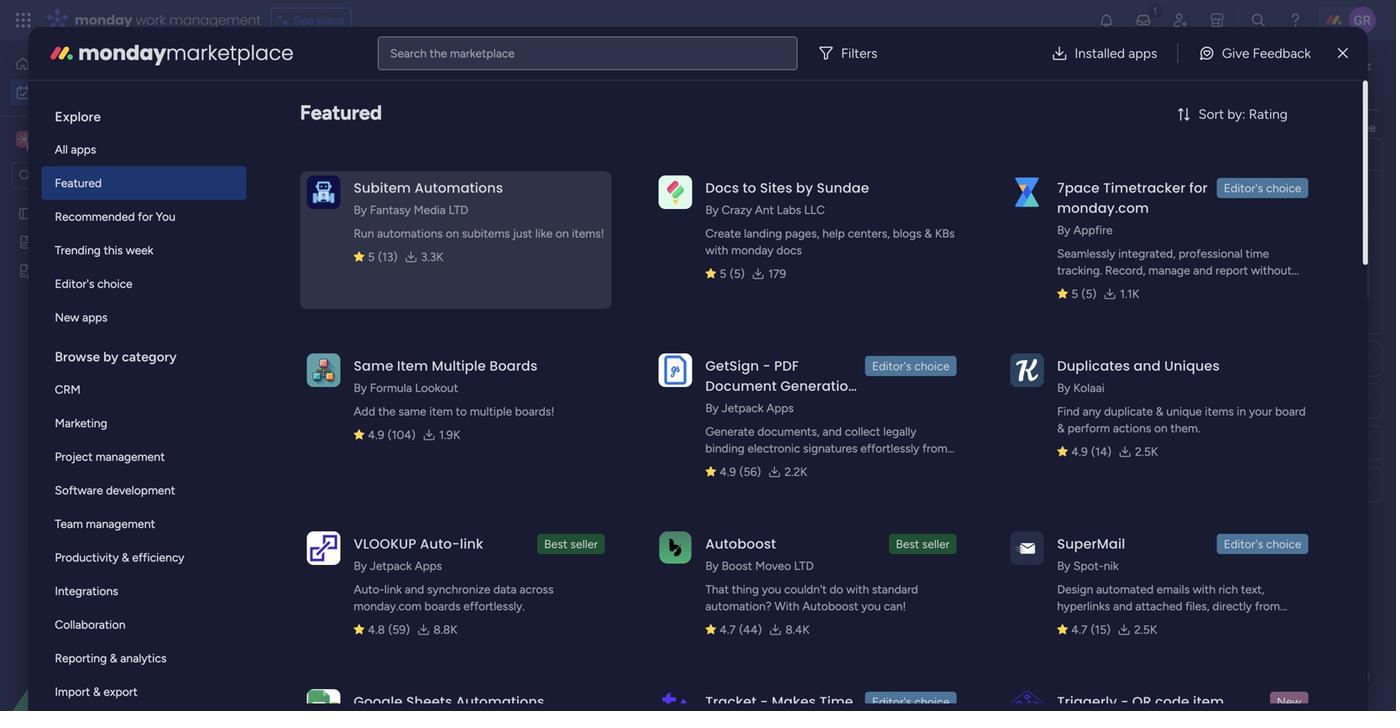 Task type: locate. For each thing, give the bounding box(es) containing it.
on down media
[[446, 226, 459, 241]]

0 horizontal spatial on
[[446, 226, 459, 241]]

project up new doc
[[39, 207, 77, 221]]

2 down "trending this week"
[[91, 264, 98, 278]]

2 horizontal spatial 4.9
[[1072, 445, 1088, 459]]

app logo image left vlookup
[[307, 531, 340, 565]]

with
[[775, 599, 800, 614]]

1 horizontal spatial from
[[1256, 599, 1281, 614]]

public board image for project management
[[18, 206, 34, 222]]

the right search
[[430, 46, 447, 60]]

seamlessly integrated, professional time tracking. record, manage and report without the extra work.
[[1058, 247, 1292, 294]]

2 best from the left
[[896, 537, 920, 551]]

sort
[[1199, 106, 1225, 122]]

0 vertical spatial add
[[285, 362, 307, 377]]

1 vertical spatial project
[[273, 302, 311, 317]]

new inside new apps option
[[55, 310, 79, 325]]

list box containing project management
[[0, 196, 214, 512]]

select product image
[[15, 12, 32, 29]]

3.3k
[[421, 250, 444, 264]]

past dates / 2 items
[[283, 207, 418, 228]]

management up productivity & efficiency
[[86, 517, 155, 531]]

2 + add item from the top
[[275, 544, 333, 558]]

5 down 'people' on the top of the page
[[1072, 287, 1079, 301]]

4.9 (56)
[[720, 465, 761, 479]]

0 vertical spatial /
[[367, 207, 375, 228]]

trending this week option
[[41, 233, 246, 267]]

multiple
[[470, 404, 512, 419]]

1 doc from the top
[[67, 235, 88, 249]]

1 horizontal spatial 4.9
[[720, 465, 736, 479]]

should
[[1159, 186, 1194, 200]]

choice for getsign - pdf document generation and esign collection
[[915, 359, 950, 373]]

by jetpack apps down document
[[706, 401, 794, 415]]

status up perform
[[1089, 394, 1123, 408]]

rating
[[1249, 106, 1288, 122]]

0 horizontal spatial from
[[923, 441, 948, 456]]

1 horizontal spatial date
[[1164, 268, 1189, 282]]

5 (5) down the tracking.
[[1072, 287, 1097, 301]]

1 best from the left
[[544, 537, 568, 551]]

choose
[[1078, 121, 1119, 135]]

do right 'to'
[[1332, 75, 1346, 89]]

list
[[1349, 75, 1364, 89]]

items inside find any duplicate & unique items in your board & perform actions on them.
[[1205, 404, 1234, 419]]

0 vertical spatial jetpack
[[722, 401, 764, 415]]

boards inside same item multiple boards by formula lookout
[[490, 357, 538, 375]]

app logo image for create landing pages, help centers, blogs & kbs with monday docs
[[659, 175, 692, 209]]

software development option
[[41, 474, 246, 507]]

2 vertical spatial project
[[55, 450, 93, 464]]

0 vertical spatial 2.5k
[[1136, 445, 1159, 459]]

greg robinson image
[[1103, 266, 1128, 292]]

to up 1.9k
[[456, 404, 467, 419]]

1 horizontal spatial (5)
[[1082, 287, 1097, 301]]

monday.com inside design automated emails with rich text, hyperlinks and attached files, directly from monday.com
[[1058, 616, 1126, 630]]

integrations
[[55, 584, 118, 598]]

1 public board image from the top
[[18, 206, 34, 222]]

and up the generate
[[706, 397, 733, 416]]

project inside option
[[55, 450, 93, 464]]

choice inside option
[[97, 277, 133, 291]]

1 seller from the left
[[571, 537, 598, 551]]

home link
[[10, 50, 204, 77]]

and inside auto-link and synchronize data across monday.com boards effortlessly.
[[405, 582, 424, 597]]

items left "in"
[[1205, 404, 1234, 419]]

by up run
[[354, 203, 367, 217]]

0 vertical spatial apps
[[767, 401, 794, 415]]

link inside auto-link and synchronize data across monday.com boards effortlessly.
[[384, 582, 402, 597]]

app logo image left subitem in the top of the page
[[307, 175, 340, 209]]

+
[[275, 362, 282, 377], [275, 544, 282, 558]]

2 4.7 from the left
[[1072, 623, 1088, 637]]

filters
[[841, 45, 878, 61]]

and inside getsign - pdf document generation and esign collection
[[706, 397, 733, 416]]

app logo image left boost
[[659, 531, 692, 565]]

None text field
[[1089, 208, 1369, 238]]

1 horizontal spatial boards
[[803, 458, 839, 472]]

app logo image left docs
[[659, 175, 692, 209]]

item
[[397, 357, 428, 375]]

best seller up across
[[544, 537, 598, 551]]

0 vertical spatial status
[[1277, 268, 1311, 282]]

1 vertical spatial featured
[[55, 176, 102, 190]]

give
[[1223, 45, 1250, 61]]

project for project management
[[55, 450, 93, 464]]

best up across
[[544, 537, 568, 551]]

to up crazy
[[743, 178, 757, 197]]

choice for 7pace timetracker for monday.com
[[1267, 181, 1302, 195]]

apps inside installed apps button
[[1129, 45, 1158, 61]]

2 workspace image from the left
[[18, 130, 30, 149]]

hyperlinks
[[1058, 599, 1111, 614]]

new for new doc
[[39, 235, 64, 249]]

1 vertical spatial +
[[275, 544, 282, 558]]

best up "standard"
[[896, 537, 920, 551]]

4.7 for supermail
[[1072, 623, 1088, 637]]

featured
[[300, 100, 382, 125], [55, 176, 102, 190]]

1 vertical spatial by jetpack apps
[[354, 559, 442, 573]]

you up with
[[762, 582, 782, 597]]

0 horizontal spatial featured
[[55, 176, 102, 190]]

1 horizontal spatial 2
[[379, 212, 386, 226]]

0 vertical spatial for
[[1190, 178, 1208, 197]]

0 vertical spatial like
[[1324, 121, 1341, 135]]

greg
[[1135, 271, 1163, 286]]

monday
[[75, 10, 132, 29], [78, 39, 166, 67], [732, 243, 774, 257]]

your inside find any duplicate & unique items in your board & perform actions on them.
[[1250, 404, 1273, 419]]

monday.com up '4.8 (59)'
[[354, 599, 422, 614]]

0 horizontal spatial 0
[[336, 605, 344, 619]]

and up the status column
[[1134, 357, 1161, 375]]

by inside same item multiple boards by formula lookout
[[354, 381, 367, 395]]

0 horizontal spatial auto-
[[354, 582, 384, 597]]

ltd down automations
[[449, 203, 469, 217]]

0 horizontal spatial by jetpack apps
[[354, 559, 442, 573]]

0 horizontal spatial you
[[762, 582, 782, 597]]

apps
[[1129, 45, 1158, 61], [71, 142, 96, 157], [82, 310, 108, 325]]

project up software
[[55, 450, 93, 464]]

on inside find any duplicate & unique items in your board & perform actions on them.
[[1155, 421, 1168, 435]]

do right the couldn't
[[830, 582, 844, 597]]

1 image
[[1148, 1, 1163, 20]]

invite members image
[[1172, 12, 1189, 29]]

option
[[0, 199, 214, 202]]

boards up kolaai at the right
[[1089, 352, 1125, 366]]

0 vertical spatial doc
[[67, 235, 88, 249]]

2 down subitem in the top of the page
[[379, 212, 386, 226]]

4.7 for autoboost
[[720, 623, 736, 637]]

items up the automations
[[389, 212, 418, 226]]

0 horizontal spatial 2
[[91, 264, 98, 278]]

for left show?
[[1190, 178, 1208, 197]]

doc up "new doc 2"
[[67, 235, 88, 249]]

the
[[430, 46, 447, 60], [1122, 121, 1139, 135], [1058, 280, 1075, 294], [378, 404, 396, 419]]

+ add item up this
[[275, 362, 333, 377]]

0 vertical spatial item
[[309, 362, 333, 377]]

app logo image left kolaai at the right
[[1011, 353, 1044, 387]]

lottie animation image
[[0, 542, 214, 711]]

1 vertical spatial 5
[[720, 267, 727, 281]]

1 horizontal spatial by
[[796, 178, 814, 197]]

help
[[823, 226, 845, 241]]

4.9 left (104)
[[368, 428, 384, 442]]

to do list
[[1317, 75, 1364, 89]]

0 horizontal spatial marketplace
[[166, 39, 294, 67]]

this week / 0 items
[[283, 419, 412, 440]]

search everything image
[[1251, 12, 1267, 29]]

and inside the seamlessly integrated, professional time tracking. record, manage and report without the extra work.
[[1194, 263, 1213, 278]]

by down docs
[[706, 203, 719, 217]]

for left you
[[138, 210, 153, 224]]

link
[[460, 535, 484, 553], [384, 582, 402, 597]]

1 vertical spatial 4.9
[[1072, 445, 1088, 459]]

7pace timetracker for monday.com
[[1058, 178, 1208, 218]]

board
[[1276, 404, 1306, 419]]

esign
[[736, 397, 775, 416]]

1 vertical spatial from
[[1256, 599, 1281, 614]]

find
[[1058, 404, 1080, 419]]

best seller for autoboost
[[896, 537, 950, 551]]

public board image
[[18, 206, 34, 222], [18, 234, 34, 250]]

apps for -
[[767, 401, 794, 415]]

2.2k
[[785, 465, 808, 479]]

1 horizontal spatial apps
[[767, 401, 794, 415]]

jetpack for vlookup
[[370, 559, 412, 573]]

0 vertical spatial do
[[1332, 75, 1346, 89]]

item left same
[[309, 362, 333, 377]]

to inside 'docs to sites by sundae by crazy ant labs llc'
[[743, 178, 757, 197]]

2.5k for monday.com
[[1135, 623, 1158, 637]]

by left appfire
[[1058, 223, 1071, 237]]

main workspace
[[39, 131, 138, 147]]

1 vertical spatial apps
[[415, 559, 442, 573]]

we
[[1197, 186, 1212, 200]]

boards inside generate documents, and collect legally binding electronic signatures effortlessly from your monday.com boards
[[803, 458, 839, 472]]

you left can!
[[862, 599, 881, 614]]

best for vlookup auto-link
[[544, 537, 568, 551]]

my work
[[248, 63, 360, 101]]

0 horizontal spatial by
[[103, 349, 119, 365]]

with left "standard"
[[847, 582, 870, 597]]

apps inside new apps option
[[82, 310, 108, 325]]

1 horizontal spatial autoboost
[[803, 599, 859, 614]]

items inside the this week / 0 items
[[383, 423, 412, 438]]

0 horizontal spatial date
[[1089, 436, 1113, 450]]

from inside generate documents, and collect legally binding electronic signatures effortlessly from your monday.com boards
[[923, 441, 948, 456]]

status for status
[[1277, 268, 1311, 282]]

lottie animation element
[[0, 542, 214, 711]]

create landing pages, help centers, blogs & kbs with monday docs
[[706, 226, 955, 257]]

1 horizontal spatial best
[[896, 537, 920, 551]]

getsign
[[706, 357, 759, 375]]

1 vertical spatial management
[[96, 450, 165, 464]]

by right browse
[[103, 349, 119, 365]]

0 horizontal spatial apps
[[415, 559, 442, 573]]

2 vertical spatial monday
[[732, 243, 774, 257]]

0 vertical spatial 4.9
[[368, 428, 384, 442]]

1 vertical spatial your
[[706, 458, 729, 472]]

monday down work
[[78, 39, 166, 67]]

productivity & efficiency option
[[41, 541, 246, 574]]

/ right today
[[334, 268, 342, 289]]

featured down all apps
[[55, 176, 102, 190]]

1 vertical spatial doc
[[67, 264, 88, 278]]

document
[[706, 377, 777, 396]]

1 horizontal spatial featured
[[300, 100, 382, 125]]

autoboost down the couldn't
[[803, 599, 859, 614]]

0 vertical spatial 5
[[368, 250, 375, 264]]

collaboration option
[[41, 608, 246, 642]]

apps right all
[[71, 142, 96, 157]]

the down the tracking.
[[1058, 280, 1075, 294]]

marketplace down the monday work management
[[166, 39, 294, 67]]

1 horizontal spatial ltd
[[794, 559, 814, 573]]

group down docs at the right top of page
[[749, 268, 782, 282]]

0 vertical spatial public board image
[[18, 206, 34, 222]]

with down create
[[706, 243, 729, 257]]

1 vertical spatial boards
[[425, 599, 461, 614]]

monday marketplace image
[[1209, 12, 1226, 29]]

and inside design automated emails with rich text, hyperlinks and attached files, directly from monday.com
[[1114, 599, 1133, 614]]

+ add item left vlookup
[[275, 544, 333, 558]]

1 + from the top
[[275, 362, 282, 377]]

seller
[[571, 537, 598, 551], [923, 537, 950, 551]]

and inside generate documents, and collect legally binding electronic signatures effortlessly from your monday.com boards
[[823, 425, 842, 439]]

by inside heading
[[103, 349, 119, 365]]

item down lookout
[[429, 404, 453, 419]]

1 vertical spatial public board image
[[18, 234, 34, 250]]

public board image for new doc
[[18, 234, 34, 250]]

work
[[293, 63, 360, 101]]

app logo image left the by spot-nik
[[1011, 531, 1044, 565]]

0 vertical spatial auto-
[[420, 535, 460, 553]]

management inside project management option
[[96, 450, 165, 464]]

main content
[[223, 40, 1397, 711]]

5 (5) for create landing pages, help centers, blogs & kbs with monday docs
[[720, 267, 745, 281]]

7pace
[[1058, 178, 1100, 197]]

2 public board image from the top
[[18, 234, 34, 250]]

time
[[1246, 247, 1270, 261]]

1 4.7 from the left
[[720, 623, 736, 637]]

1 vertical spatial do
[[830, 582, 844, 597]]

management for team management
[[86, 517, 155, 531]]

workspace image
[[16, 130, 33, 149], [18, 130, 30, 149]]

2 group from the top
[[749, 479, 782, 493]]

by boost moveo ltd
[[706, 559, 814, 573]]

seamlessly
[[1058, 247, 1116, 261]]

items inside past dates / 2 items
[[389, 212, 418, 226]]

app logo image for auto-link and synchronize data across monday.com boards effortlessly.
[[307, 531, 340, 565]]

2 vertical spatial to
[[456, 404, 467, 419]]

0 vertical spatial boards
[[803, 458, 839, 472]]

editor's choice for getsign - pdf document generation and esign collection
[[872, 359, 950, 373]]

extra
[[1078, 280, 1104, 294]]

2 best seller from the left
[[896, 537, 950, 551]]

list box
[[41, 94, 246, 711], [0, 196, 214, 512]]

management inside team management option
[[86, 517, 155, 531]]

editor's for 7pace timetracker for monday.com
[[1224, 181, 1264, 195]]

/
[[367, 207, 375, 228], [334, 268, 342, 289], [361, 419, 369, 440]]

marketplace right search
[[450, 46, 515, 60]]

0 vertical spatial monday
[[75, 10, 132, 29]]

main workspace button
[[12, 125, 164, 154]]

app logo image left 7pace
[[1011, 175, 1044, 209]]

1 vertical spatial (5)
[[1082, 287, 1097, 301]]

the left boards,
[[1122, 121, 1139, 135]]

items!
[[572, 226, 605, 241]]

monday.com down electronic at right bottom
[[732, 458, 800, 472]]

rich
[[1219, 582, 1239, 597]]

crm option
[[41, 373, 246, 407]]

monday.com up appfire
[[1058, 199, 1150, 218]]

0 horizontal spatial do
[[830, 582, 844, 597]]

0 vertical spatial autoboost
[[706, 535, 777, 553]]

0 horizontal spatial best seller
[[544, 537, 598, 551]]

main
[[39, 131, 68, 147]]

app logo image left 'getsign'
[[659, 353, 692, 387]]

monday marketplace
[[78, 39, 294, 67]]

the down formula
[[378, 404, 396, 419]]

reporting & analytics option
[[41, 642, 246, 675]]

trending this week
[[55, 243, 153, 257]]

0 vertical spatial 5 (5)
[[720, 267, 745, 281]]

5 (5) down create
[[720, 267, 745, 281]]

(44)
[[739, 623, 762, 637]]

5 left (13)
[[368, 250, 375, 264]]

0 vertical spatial by
[[796, 178, 814, 197]]

1 best seller from the left
[[544, 537, 598, 551]]

list box containing explore
[[41, 94, 246, 711]]

the for choose the boards, columns and people you'd like to see
[[1122, 121, 1139, 135]]

0 horizontal spatial boards
[[490, 357, 538, 375]]

0 vertical spatial + add item
[[275, 362, 333, 377]]

home
[[37, 57, 69, 71]]

new doc 2
[[39, 264, 98, 278]]

(5) down the tracking.
[[1082, 287, 1097, 301]]

monday up home option
[[75, 10, 132, 29]]

0 horizontal spatial 4.9
[[368, 428, 384, 442]]

date for date column
[[1089, 436, 1113, 450]]

app logo image for design automated emails with rich text, hyperlinks and attached files, directly from monday.com
[[1011, 531, 1044, 565]]

/ left (104)
[[361, 419, 369, 440]]

app logo image
[[307, 175, 340, 209], [659, 175, 692, 209], [1011, 175, 1044, 209], [307, 353, 340, 387], [659, 353, 692, 387], [1011, 353, 1044, 387], [307, 531, 340, 565], [659, 531, 692, 565], [1011, 531, 1044, 565]]

editor's choice option
[[41, 267, 246, 301]]

documents,
[[758, 425, 820, 439]]

can!
[[884, 599, 907, 614]]

items left should
[[1128, 186, 1156, 200]]

auto- up 0 items
[[354, 582, 384, 597]]

0 vertical spatial from
[[923, 441, 948, 456]]

status right report
[[1277, 268, 1311, 282]]

0 horizontal spatial ltd
[[449, 203, 469, 217]]

/ right the dates
[[367, 207, 375, 228]]

jetpack down vlookup
[[370, 559, 412, 573]]

1 horizontal spatial on
[[556, 226, 569, 241]]

2.5k for on
[[1136, 445, 1159, 459]]

2 vertical spatial /
[[361, 419, 369, 440]]

1 vertical spatial monday
[[78, 39, 166, 67]]

auto- up 'synchronize'
[[420, 535, 460, 553]]

marketing option
[[41, 407, 246, 440]]

(5) left 179
[[730, 267, 745, 281]]

subitems
[[462, 226, 510, 241]]

directly
[[1213, 599, 1253, 614]]

/ for week
[[361, 419, 369, 440]]

like right just at the top of page
[[536, 226, 553, 241]]

apps up documents,
[[767, 401, 794, 415]]

0 horizontal spatial boards
[[425, 599, 461, 614]]

1 vertical spatial add
[[354, 404, 375, 419]]

4.7 left (44)
[[720, 623, 736, 637]]

2 horizontal spatial with
[[1193, 582, 1216, 597]]

5 down create
[[720, 267, 727, 281]]

status for status column
[[1089, 394, 1123, 408]]

link up '4.8 (59)'
[[384, 582, 402, 597]]

project for project
[[273, 302, 311, 317]]

1 vertical spatial auto-
[[354, 582, 384, 597]]

2.5k down attached
[[1135, 623, 1158, 637]]

& left "kbs"
[[925, 226, 933, 241]]

apps for installed apps
[[1129, 45, 1158, 61]]

1 vertical spatial date
[[1089, 436, 1113, 450]]

with inside that thing you couldn't do with standard automation? with autoboost you can!
[[847, 582, 870, 597]]

trending
[[55, 243, 101, 257]]

and up signatures
[[823, 425, 842, 439]]

docs
[[777, 243, 802, 257]]

doc down trending
[[67, 264, 88, 278]]

your right "in"
[[1250, 404, 1273, 419]]

0
[[373, 423, 380, 438], [336, 605, 344, 619]]

couldn't
[[785, 582, 827, 597]]

app logo image for find any duplicate & unique items in your board & perform actions on them.
[[1011, 353, 1044, 387]]

2 vertical spatial management
[[86, 517, 155, 531]]

0 horizontal spatial for
[[138, 210, 153, 224]]

your down binding
[[706, 458, 729, 472]]

1 horizontal spatial do
[[1332, 75, 1346, 89]]

0 horizontal spatial jetpack
[[370, 559, 412, 573]]

0 horizontal spatial seller
[[571, 537, 598, 551]]

monday down landing
[[732, 243, 774, 257]]

1 vertical spatial 2
[[91, 264, 98, 278]]

recommended for you option
[[41, 200, 246, 233]]

thing
[[732, 582, 759, 597]]

monday for monday work management
[[75, 10, 132, 29]]

1 vertical spatial 5 (5)
[[1072, 287, 1097, 301]]

apps inside all apps option
[[71, 142, 96, 157]]

browse by category heading
[[41, 334, 246, 373]]

1 vertical spatial like
[[536, 226, 553, 241]]

(13)
[[378, 250, 398, 264]]

item
[[309, 362, 333, 377], [429, 404, 453, 419], [309, 544, 333, 558]]

explore heading
[[41, 94, 246, 133]]

editor's choice for 7pace timetracker for monday.com
[[1224, 181, 1302, 195]]

link up 'synchronize'
[[460, 535, 484, 553]]

from right effortlessly
[[923, 441, 948, 456]]

management
[[169, 10, 261, 29], [96, 450, 165, 464], [86, 517, 155, 531]]

best for autoboost
[[896, 537, 920, 551]]

4.9 left (56)
[[720, 465, 736, 479]]

2 doc from the top
[[67, 264, 88, 278]]

1 horizontal spatial your
[[1250, 404, 1273, 419]]

0 horizontal spatial (5)
[[730, 267, 745, 281]]

2 inside list box
[[91, 264, 98, 278]]

generate
[[706, 425, 755, 439]]

getsign - pdf document generation and esign collection
[[706, 357, 857, 416]]

see plans button
[[271, 8, 352, 33]]

4.7 left (15)
[[1072, 623, 1088, 637]]

uniques
[[1165, 357, 1220, 375]]

0 vertical spatial group
[[749, 268, 782, 282]]

editor's choice inside option
[[55, 277, 133, 291]]

generate documents, and collect legally binding electronic signatures effortlessly from your monday.com boards
[[706, 425, 948, 472]]

0 vertical spatial apps
[[1129, 45, 1158, 61]]

2 seller from the left
[[923, 537, 950, 551]]

legally
[[884, 425, 917, 439]]

best seller up "standard"
[[896, 537, 950, 551]]

4.9 left (14)
[[1072, 445, 1088, 459]]

seller for autoboost
[[923, 537, 950, 551]]

sites
[[760, 178, 793, 197]]

jetpack for getsign
[[722, 401, 764, 415]]

dapulse x slim image
[[1339, 43, 1349, 63]]

status column
[[1089, 394, 1167, 408]]

& left analytics
[[110, 651, 117, 666]]

boards up 'boards!'
[[490, 357, 538, 375]]

0 vertical spatial +
[[275, 362, 282, 377]]

show?
[[1215, 186, 1249, 200]]

1.1k
[[1121, 287, 1140, 301]]



Task type: describe. For each thing, give the bounding box(es) containing it.
& left unique on the bottom right of the page
[[1156, 404, 1164, 419]]

list box for monday
[[41, 94, 246, 711]]

4.8 (59)
[[368, 623, 410, 637]]

4.9 (14)
[[1072, 445, 1112, 459]]

auto- inside auto-link and synchronize data across monday.com boards effortlessly.
[[354, 582, 384, 597]]

4.9 for duplicates
[[1072, 445, 1088, 459]]

marketing
[[55, 416, 107, 430]]

appfire
[[1074, 223, 1113, 237]]

greg robinson
[[1135, 271, 1219, 286]]

all apps option
[[41, 133, 246, 166]]

auto-link and synchronize data across monday.com boards effortlessly.
[[354, 582, 554, 614]]

apps for all apps
[[71, 142, 96, 157]]

any
[[1083, 404, 1102, 419]]

(56)
[[740, 465, 761, 479]]

integrations option
[[41, 574, 246, 608]]

1 vertical spatial /
[[334, 268, 342, 289]]

record,
[[1106, 263, 1146, 278]]

seller for vlookup auto-link
[[571, 537, 598, 551]]

that thing you couldn't do with standard automation? with autoboost you can!
[[706, 582, 919, 614]]

2 vertical spatial 5
[[1072, 287, 1079, 301]]

automations
[[377, 226, 443, 241]]

this
[[104, 243, 123, 257]]

editor's inside option
[[55, 277, 94, 291]]

with inside design automated emails with rich text, hyperlinks and attached files, directly from monday.com
[[1193, 582, 1216, 597]]

by left spot-
[[1058, 559, 1071, 573]]

featured option
[[41, 166, 246, 200]]

across
[[520, 582, 554, 597]]

& left export
[[93, 685, 101, 699]]

new for new doc 2
[[39, 264, 64, 278]]

by up that
[[706, 559, 719, 573]]

monday.com inside the 7pace timetracker for monday.com
[[1058, 199, 1150, 218]]

pages,
[[785, 226, 820, 241]]

greg robinson image
[[1350, 7, 1377, 34]]

monday for monday marketplace
[[78, 39, 166, 67]]

project management
[[55, 450, 165, 464]]

from inside design automated emails with rich text, hyperlinks and attached files, directly from monday.com
[[1256, 599, 1281, 614]]

collection
[[778, 397, 847, 416]]

software
[[55, 483, 103, 498]]

date for date
[[1164, 268, 1189, 282]]

apps for auto-
[[415, 559, 442, 573]]

the for search the marketplace
[[430, 46, 447, 60]]

run
[[354, 226, 374, 241]]

0 vertical spatial management
[[169, 10, 261, 29]]

project for project management
[[39, 207, 77, 221]]

featured inside featured option
[[55, 176, 102, 190]]

do inside that thing you couldn't do with standard automation? with autoboost you can!
[[830, 582, 844, 597]]

see
[[294, 13, 314, 27]]

management for project management
[[96, 450, 165, 464]]

app logo image for generate documents, and collect legally binding electronic signatures effortlessly from your monday.com boards
[[659, 353, 692, 387]]

2 vertical spatial add
[[285, 544, 307, 558]]

/ for dates
[[367, 207, 375, 228]]

Search in workspace field
[[35, 166, 140, 185]]

your inside generate documents, and collect legally binding electronic signatures effortlessly from your monday.com boards
[[706, 458, 729, 472]]

choice for supermail
[[1267, 537, 1302, 551]]

1 workspace image from the left
[[16, 130, 33, 149]]

media
[[414, 203, 446, 217]]

2 vertical spatial item
[[309, 544, 333, 558]]

subitem
[[354, 178, 411, 197]]

8.8k
[[434, 623, 458, 637]]

app logo image for seamlessly integrated, professional time tracking. record, manage and report without the extra work.
[[1011, 175, 1044, 209]]

monday.com inside generate documents, and collect legally binding electronic signatures effortlessly from your monday.com boards
[[732, 458, 800, 472]]

& down find
[[1058, 421, 1065, 435]]

project management
[[39, 207, 150, 221]]

5 for by
[[368, 250, 375, 264]]

5 for sites
[[720, 267, 727, 281]]

by appfire
[[1058, 223, 1113, 237]]

by inside 'docs to sites by sundae by crazy ant labs llc'
[[796, 178, 814, 197]]

0 inside the this week / 0 items
[[373, 423, 380, 438]]

give feedback
[[1223, 45, 1312, 61]]

by down vlookup
[[354, 559, 367, 573]]

and inside duplicates and uniques by kolaai
[[1134, 357, 1161, 375]]

see plans
[[294, 13, 344, 27]]

2 inside past dates / 2 items
[[379, 212, 386, 226]]

main content containing past dates /
[[223, 40, 1397, 711]]

sort by: rating button
[[1147, 101, 1323, 128]]

& inside create landing pages, help centers, blogs & kbs with monday docs
[[925, 226, 933, 241]]

synchronize
[[427, 582, 491, 597]]

1 vertical spatial week
[[317, 419, 357, 440]]

run automations on subitems just like on items!
[[354, 226, 605, 241]]

by inside 'docs to sites by sundae by crazy ant labs llc'
[[706, 203, 719, 217]]

team management
[[55, 517, 155, 531]]

1 horizontal spatial marketplace
[[450, 46, 515, 60]]

best seller for vlookup auto-link
[[544, 537, 598, 551]]

Filter dashboard by text search field
[[319, 133, 472, 160]]

0 items
[[336, 605, 376, 619]]

app logo image for run automations on subitems just like on items!
[[307, 175, 340, 209]]

new apps option
[[41, 301, 246, 334]]

doc for new doc
[[67, 235, 88, 249]]

see
[[1358, 121, 1376, 135]]

team
[[55, 517, 83, 531]]

workspace selection element
[[16, 129, 140, 151]]

moveo
[[756, 559, 791, 573]]

all
[[55, 142, 68, 157]]

the inside the seamlessly integrated, professional time tracking. record, manage and report without the extra work.
[[1058, 280, 1075, 294]]

landing
[[744, 226, 783, 241]]

import & export
[[55, 685, 138, 699]]

give feedback button
[[1186, 37, 1325, 70]]

(5) for the
[[1082, 287, 1097, 301]]

editor's for getsign - pdf document generation and esign collection
[[872, 359, 912, 373]]

by jetpack apps for vlookup
[[354, 559, 442, 573]]

(5) for docs
[[730, 267, 745, 281]]

efficiency
[[132, 551, 184, 565]]

update feed image
[[1136, 12, 1152, 29]]

project management option
[[41, 440, 246, 474]]

monday inside create landing pages, help centers, blogs & kbs with monday docs
[[732, 243, 774, 257]]

new for new apps
[[55, 310, 79, 325]]

0 vertical spatial you
[[762, 582, 782, 597]]

same
[[399, 404, 427, 419]]

(14)
[[1092, 445, 1112, 459]]

with inside create landing pages, help centers, blogs & kbs with monday docs
[[706, 243, 729, 257]]

sundae
[[817, 178, 870, 197]]

autoboost inside that thing you couldn't do with standard automation? with autoboost you can!
[[803, 599, 859, 614]]

boards!
[[515, 404, 555, 419]]

app logo image for that thing you couldn't do with standard automation? with autoboost you can!
[[659, 531, 692, 565]]

installed apps button
[[1038, 37, 1171, 70]]

5 (13)
[[368, 250, 398, 264]]

and left people
[[1231, 121, 1251, 135]]

data
[[494, 582, 517, 597]]

text,
[[1242, 582, 1265, 597]]

for inside option
[[138, 210, 153, 224]]

by spot-nik
[[1058, 559, 1119, 573]]

by up the generate
[[706, 401, 719, 415]]

editor's choice for supermail
[[1224, 537, 1302, 551]]

help image
[[1288, 12, 1304, 29]]

same
[[354, 357, 394, 375]]

by inside duplicates and uniques by kolaai
[[1058, 381, 1071, 395]]

import & export option
[[41, 675, 246, 709]]

5 (5) for seamlessly integrated, professional time tracking. record, manage and report without the extra work.
[[1072, 287, 1097, 301]]

by:
[[1228, 106, 1246, 122]]

find any duplicate & unique items in your board & perform actions on them.
[[1058, 404, 1306, 435]]

apps for new apps
[[82, 310, 108, 325]]

by jetpack apps for getsign
[[706, 401, 794, 415]]

1 horizontal spatial link
[[460, 535, 484, 553]]

export
[[104, 685, 138, 699]]

0 horizontal spatial like
[[536, 226, 553, 241]]

search the marketplace
[[390, 46, 515, 60]]

private board image
[[18, 263, 34, 279]]

4.9 for same
[[368, 428, 384, 442]]

centers,
[[848, 226, 890, 241]]

work
[[136, 10, 166, 29]]

week inside option
[[126, 243, 153, 257]]

duplicates and uniques by kolaai
[[1058, 357, 1220, 395]]

monday marketplace image
[[48, 40, 75, 67]]

column for status column
[[1126, 394, 1167, 408]]

1 vertical spatial you
[[862, 599, 881, 614]]

home option
[[10, 50, 204, 77]]

emails
[[1157, 582, 1190, 597]]

2 + from the top
[[275, 544, 282, 558]]

ltd inside subitem automations by fantasy media ltd
[[449, 203, 469, 217]]

you
[[156, 210, 176, 224]]

professional
[[1179, 247, 1243, 261]]

new doc
[[39, 235, 88, 249]]

1 vertical spatial item
[[429, 404, 453, 419]]

attached
[[1136, 599, 1183, 614]]

in
[[1237, 404, 1247, 419]]

whose
[[1089, 186, 1125, 200]]

actions
[[1113, 421, 1152, 435]]

doc for new doc 2
[[67, 264, 88, 278]]

items up 4.8
[[347, 605, 376, 619]]

1 + add item from the top
[[275, 362, 333, 377]]

app logo image for add the same item to multiple boards!
[[307, 353, 340, 387]]

column for date column
[[1116, 436, 1157, 450]]

& left efficiency on the left bottom of page
[[122, 551, 129, 565]]

my
[[248, 63, 286, 101]]

1 group from the top
[[749, 268, 782, 282]]

editor's for supermail
[[1224, 537, 1264, 551]]

labs
[[777, 203, 802, 217]]

to
[[1317, 75, 1329, 89]]

0 horizontal spatial to
[[456, 404, 467, 419]]

boards inside main content
[[1089, 352, 1125, 366]]

choose the boards, columns and people you'd like to see
[[1078, 121, 1376, 135]]

software development
[[55, 483, 175, 498]]

notifications image
[[1099, 12, 1115, 29]]

list box for main workspace
[[0, 196, 214, 512]]

team management option
[[41, 507, 246, 541]]

recommended for you
[[55, 210, 176, 224]]

just
[[513, 226, 533, 241]]

sort by: rating
[[1199, 106, 1288, 122]]

(59)
[[388, 623, 410, 637]]

date column
[[1089, 436, 1157, 450]]

0 vertical spatial to
[[1344, 121, 1355, 135]]

you'd
[[1292, 121, 1321, 135]]

standard
[[872, 582, 919, 597]]

boards inside auto-link and synchronize data across monday.com boards effortlessly.
[[425, 599, 461, 614]]

0 vertical spatial featured
[[300, 100, 382, 125]]

report
[[1216, 263, 1249, 278]]

add the same item to multiple boards!
[[354, 404, 555, 419]]

same item multiple boards by formula lookout
[[354, 357, 538, 395]]

the for add the same item to multiple boards!
[[378, 404, 396, 419]]

vlookup auto-link
[[354, 535, 484, 553]]

for inside the 7pace timetracker for monday.com
[[1190, 178, 1208, 197]]

design
[[1058, 582, 1094, 597]]

0 horizontal spatial autoboost
[[706, 535, 777, 553]]

without
[[1252, 263, 1292, 278]]

1 vertical spatial 0
[[336, 605, 344, 619]]

monday.com inside auto-link and synchronize data across monday.com boards effortlessly.
[[354, 599, 422, 614]]

past
[[283, 207, 316, 228]]

1 horizontal spatial auto-
[[420, 535, 460, 553]]

do inside button
[[1332, 75, 1346, 89]]

installed apps
[[1075, 45, 1158, 61]]

by inside subitem automations by fantasy media ltd
[[354, 203, 367, 217]]



Task type: vqa. For each thing, say whether or not it's contained in the screenshot.


